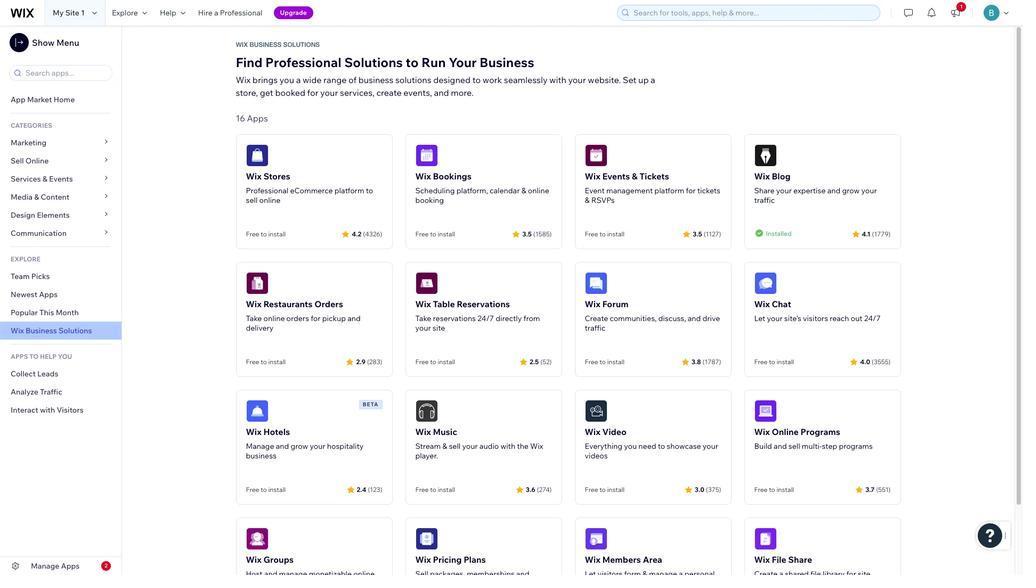 Task type: vqa. For each thing, say whether or not it's contained in the screenshot.
Reminders
no



Task type: describe. For each thing, give the bounding box(es) containing it.
get
[[260, 87, 273, 98]]

professional for stores
[[246, 186, 288, 196]]

plans
[[464, 555, 486, 565]]

your left website.
[[568, 75, 586, 85]]

wix forum logo image
[[585, 272, 607, 295]]

programs
[[801, 427, 840, 437]]

(375)
[[706, 486, 721, 494]]

this
[[39, 308, 54, 318]]

share for blog
[[754, 186, 775, 196]]

newest apps
[[11, 290, 58, 299]]

free to install for reservations
[[415, 358, 455, 366]]

to for wix table reservations
[[430, 358, 436, 366]]

elements
[[37, 210, 70, 220]]

wix blog logo image
[[754, 144, 777, 167]]

team picks link
[[0, 267, 121, 286]]

wix restaurants orders logo image
[[246, 272, 268, 295]]

& inside wix music stream & sell your audio with the wix player.
[[442, 442, 447, 451]]

wix hotels manage and grow your hospitality business
[[246, 427, 364, 461]]

grow inside wix blog share your expertise and grow your traffic
[[842, 186, 860, 196]]

market
[[27, 95, 52, 104]]

music
[[433, 427, 457, 437]]

install for professional
[[268, 230, 286, 238]]

services & events
[[11, 174, 73, 184]]

wix inside wix forum create communities, discuss, and drive traffic
[[585, 299, 600, 310]]

free for everything
[[585, 486, 598, 494]]

sell inside wix music stream & sell your audio with the wix player.
[[449, 442, 461, 451]]

scheduling
[[415, 186, 455, 196]]

wix down wix pricing plans logo
[[415, 555, 431, 565]]

to up solutions
[[406, 54, 419, 70]]

& left the rsvps
[[585, 196, 590, 205]]

upgrade
[[280, 9, 307, 17]]

let
[[754, 314, 765, 323]]

showcase
[[667, 442, 701, 451]]

to for wix stores
[[261, 230, 267, 238]]

popular
[[11, 308, 38, 318]]

expertise
[[793, 186, 826, 196]]

blog
[[772, 171, 791, 182]]

(283)
[[367, 358, 382, 366]]

brings
[[252, 75, 278, 85]]

bookings
[[433, 171, 472, 182]]

solutions
[[395, 75, 431, 85]]

2.9 (283)
[[356, 358, 382, 366]]

upgrade button
[[274, 6, 313, 19]]

2 horizontal spatial business
[[480, 54, 534, 70]]

run
[[421, 54, 446, 70]]

to for wix forum
[[600, 358, 606, 366]]

categories
[[11, 121, 52, 129]]

your down 'range'
[[320, 87, 338, 98]]

business for range
[[358, 75, 393, 85]]

0 horizontal spatial 1
[[81, 8, 85, 18]]

3.6 (274)
[[526, 486, 552, 494]]

manage inside sidebar element
[[31, 562, 59, 571]]

4.0 (3555)
[[860, 358, 891, 366]]

1 horizontal spatial a
[[296, 75, 301, 85]]

online inside wix restaurants orders take online orders for pickup and delivery
[[264, 314, 285, 323]]

3.7 (551)
[[866, 486, 891, 494]]

install for programs
[[777, 486, 794, 494]]

0 vertical spatial wix business solutions
[[236, 41, 320, 48]]

wix file share logo image
[[754, 528, 777, 550]]

and inside wix restaurants orders take online orders for pickup and delivery
[[347, 314, 361, 323]]

wix left file
[[754, 555, 770, 565]]

sell inside wix stores professional ecommerce platform to sell online
[[246, 196, 258, 205]]

and inside wix hotels manage and grow your hospitality business
[[276, 442, 289, 451]]

seamlessly
[[504, 75, 548, 85]]

solutions inside sidebar element
[[59, 326, 92, 336]]

wix members area logo image
[[585, 528, 607, 550]]

explore
[[112, 8, 138, 18]]

2.4 (123)
[[357, 486, 382, 494]]

tickets
[[697, 186, 720, 196]]

reservations
[[457, 299, 510, 310]]

install for orders
[[268, 358, 286, 366]]

business for your
[[246, 451, 277, 461]]

event
[[585, 186, 605, 196]]

up
[[638, 75, 649, 85]]

& inside wix bookings scheduling platform, calendar & online booking
[[521, 186, 526, 196]]

free to install for stream
[[415, 486, 455, 494]]

to for wix bookings
[[430, 230, 436, 238]]

to inside wix stores professional ecommerce platform to sell online
[[366, 186, 373, 196]]

free to install for professional
[[246, 230, 286, 238]]

1 horizontal spatial business
[[250, 41, 281, 48]]

wix restaurants orders take online orders for pickup and delivery
[[246, 299, 361, 333]]

your inside "wix table reservations take reservations 24/7 directly from your site"
[[415, 323, 431, 333]]

out
[[851, 314, 862, 323]]

take for wix restaurants orders
[[246, 314, 262, 323]]

area
[[643, 555, 662, 565]]

to for wix chat
[[769, 358, 775, 366]]

hire a professional
[[198, 8, 262, 18]]

install for stream
[[438, 486, 455, 494]]

wix down wix groups logo
[[246, 555, 262, 565]]

wix inside wix events & tickets event management platform for tickets & rsvps
[[585, 171, 600, 182]]

share for file
[[788, 555, 812, 565]]

free for manage
[[246, 486, 259, 494]]

free for &
[[585, 230, 598, 238]]

interact with visitors link
[[0, 401, 121, 419]]

marketing link
[[0, 134, 121, 152]]

for inside wix brings you a wide range of business solutions designed to work seamlessly with your website. set up a store, get booked for your services, create events, and more.
[[307, 87, 318, 98]]

apps for 16 apps
[[247, 113, 268, 124]]

drive
[[703, 314, 720, 323]]

build
[[754, 442, 772, 451]]

wide
[[303, 75, 322, 85]]

need
[[639, 442, 656, 451]]

popular this month
[[11, 308, 79, 318]]

restaurants
[[263, 299, 313, 310]]

to for wix online programs
[[769, 486, 775, 494]]

collect leads
[[11, 369, 58, 379]]

16 apps
[[236, 113, 268, 124]]

create
[[376, 87, 402, 98]]

explore
[[11, 255, 40, 263]]

free for orders
[[246, 358, 259, 366]]

sidebar element
[[0, 26, 122, 575]]

events,
[[403, 87, 432, 98]]

wix inside wix video everything you need to showcase your videos
[[585, 427, 600, 437]]

free for stream
[[415, 486, 429, 494]]

wix right the
[[530, 442, 543, 451]]

player.
[[415, 451, 438, 461]]

wix chat logo image
[[754, 272, 777, 295]]

wix file share
[[754, 555, 812, 565]]

wix inside wix blog share your expertise and grow your traffic
[[754, 171, 770, 182]]

videos
[[585, 451, 608, 461]]

design elements
[[11, 210, 70, 220]]

free to install for programs
[[754, 486, 794, 494]]

3.0 (375)
[[695, 486, 721, 494]]

interact
[[11, 405, 38, 415]]

wix events & tickets logo image
[[585, 144, 607, 167]]

hospitality
[[327, 442, 364, 451]]

free for professional
[[246, 230, 259, 238]]

install for let
[[777, 358, 794, 366]]

install for everything
[[607, 486, 625, 494]]

and inside wix online programs build and sell multi-step programs
[[774, 442, 787, 451]]

hire
[[198, 8, 213, 18]]

& up management
[[632, 171, 638, 182]]

range
[[323, 75, 347, 85]]

forum
[[602, 299, 629, 310]]

discuss,
[[658, 314, 686, 323]]

24/7 inside "wix table reservations take reservations 24/7 directly from your site"
[[478, 314, 494, 323]]

1 inside button
[[960, 3, 963, 10]]

(551)
[[876, 486, 891, 494]]

2.9
[[356, 358, 365, 366]]

wix down wix members area logo at the bottom right
[[585, 555, 600, 565]]

booking
[[415, 196, 444, 205]]

3.5 for platform,
[[522, 230, 532, 238]]

work
[[483, 75, 502, 85]]

to inside wix video everything you need to showcase your videos
[[658, 442, 665, 451]]

and inside wix forum create communities, discuss, and drive traffic
[[688, 314, 701, 323]]

communication link
[[0, 224, 121, 242]]

traffic inside wix forum create communities, discuss, and drive traffic
[[585, 323, 605, 333]]

your inside wix hotels manage and grow your hospitality business
[[310, 442, 325, 451]]

Search for tools, apps, help & more... field
[[630, 5, 877, 20]]

2.5
[[530, 358, 539, 366]]

events inside wix events & tickets event management platform for tickets & rsvps
[[602, 171, 630, 182]]

with inside wix brings you a wide range of business solutions designed to work seamlessly with your website. set up a store, get booked for your services, create events, and more.
[[549, 75, 566, 85]]

the
[[517, 442, 529, 451]]

wix groups
[[246, 555, 294, 565]]

(1787)
[[703, 358, 721, 366]]

delivery
[[246, 323, 274, 333]]

traffic
[[40, 387, 62, 397]]

find
[[236, 54, 263, 70]]



Task type: locate. For each thing, give the bounding box(es) containing it.
free for scheduling
[[415, 230, 429, 238]]

my
[[53, 8, 64, 18]]

with
[[549, 75, 566, 85], [40, 405, 55, 415], [501, 442, 515, 451]]

a inside hire a professional link
[[214, 8, 218, 18]]

install down 'site's'
[[777, 358, 794, 366]]

0 vertical spatial solutions
[[283, 41, 320, 48]]

2 horizontal spatial solutions
[[344, 54, 403, 70]]

2 vertical spatial with
[[501, 442, 515, 451]]

with down traffic
[[40, 405, 55, 415]]

1 horizontal spatial wix business solutions
[[236, 41, 320, 48]]

for inside wix restaurants orders take online orders for pickup and delivery
[[311, 314, 321, 323]]

online
[[528, 186, 549, 196], [259, 196, 280, 205], [264, 314, 285, 323]]

2 vertical spatial business
[[26, 326, 57, 336]]

groups
[[263, 555, 294, 565]]

free to install down let
[[754, 358, 794, 366]]

wix up everything
[[585, 427, 600, 437]]

design
[[11, 210, 35, 220]]

0 horizontal spatial share
[[754, 186, 775, 196]]

2 horizontal spatial sell
[[789, 442, 800, 451]]

your left site
[[415, 323, 431, 333]]

1 vertical spatial wix business solutions
[[11, 326, 92, 336]]

1 button
[[944, 0, 967, 26]]

free for let
[[754, 358, 768, 366]]

0 horizontal spatial business
[[246, 451, 277, 461]]

2
[[105, 563, 108, 570]]

you left the need
[[624, 442, 637, 451]]

picks
[[31, 272, 50, 281]]

2 3.5 from the left
[[693, 230, 702, 238]]

0 vertical spatial professional
[[220, 8, 262, 18]]

month
[[56, 308, 79, 318]]

to down videos at bottom right
[[600, 486, 606, 494]]

1 horizontal spatial apps
[[61, 562, 80, 571]]

1 horizontal spatial 1
[[960, 3, 963, 10]]

wix up build
[[754, 427, 770, 437]]

wix bookings scheduling platform, calendar & online booking
[[415, 171, 549, 205]]

wix forum create communities, discuss, and drive traffic
[[585, 299, 720, 333]]

wix down popular
[[11, 326, 24, 336]]

free to install down booking
[[415, 230, 455, 238]]

& up media & content
[[42, 174, 47, 184]]

take inside "wix table reservations take reservations 24/7 directly from your site"
[[415, 314, 431, 323]]

and inside wix blog share your expertise and grow your traffic
[[827, 186, 840, 196]]

free to install for &
[[585, 230, 625, 238]]

online
[[25, 156, 49, 166], [772, 427, 799, 437]]

to up wix groups logo
[[261, 486, 267, 494]]

0 vertical spatial you
[[280, 75, 294, 85]]

2 horizontal spatial with
[[549, 75, 566, 85]]

take for wix table reservations
[[415, 314, 431, 323]]

wix inside wix bookings scheduling platform, calendar & online booking
[[415, 171, 431, 182]]

your
[[449, 54, 477, 70]]

0 vertical spatial business
[[358, 75, 393, 85]]

1 horizontal spatial with
[[501, 442, 515, 451]]

0 vertical spatial manage
[[246, 442, 274, 451]]

1 horizontal spatial 24/7
[[864, 314, 881, 323]]

free to install down site
[[415, 358, 455, 366]]

install up wix restaurants orders logo
[[268, 230, 286, 238]]

wix video logo image
[[585, 400, 607, 423]]

analyze
[[11, 387, 38, 397]]

with right seamlessly
[[549, 75, 566, 85]]

apps
[[247, 113, 268, 124], [39, 290, 58, 299], [61, 562, 80, 571]]

installed
[[766, 229, 792, 237]]

online for sell
[[25, 156, 49, 166]]

wix up find on the top of page
[[236, 41, 248, 48]]

2 horizontal spatial a
[[651, 75, 655, 85]]

free down let
[[754, 358, 768, 366]]

wix up let
[[754, 299, 770, 310]]

orders
[[286, 314, 309, 323]]

sell inside wix online programs build and sell multi-step programs
[[789, 442, 800, 451]]

online inside wix stores professional ecommerce platform to sell online
[[259, 196, 280, 205]]

to for wix events & tickets
[[600, 230, 606, 238]]

to for wix music
[[430, 486, 436, 494]]

communities,
[[610, 314, 657, 323]]

team
[[11, 272, 30, 281]]

grow right expertise
[[842, 186, 860, 196]]

wix music logo image
[[415, 400, 438, 423]]

wix business solutions inside wix business solutions link
[[11, 326, 92, 336]]

free to install down create
[[585, 358, 625, 366]]

wix pricing plans
[[415, 555, 486, 565]]

free to install down the rsvps
[[585, 230, 625, 238]]

2.5 (52)
[[530, 358, 552, 366]]

free down player.
[[415, 486, 429, 494]]

interact with visitors
[[11, 405, 84, 415]]

wix inside wix brings you a wide range of business solutions designed to work seamlessly with your website. set up a store, get booked for your services, create events, and more.
[[236, 75, 251, 85]]

free to install for scheduling
[[415, 230, 455, 238]]

free to install for create
[[585, 358, 625, 366]]

wix inside "wix table reservations take reservations 24/7 directly from your site"
[[415, 299, 431, 310]]

24/7 inside wix chat let your site's visitors reach out 24/7
[[864, 314, 881, 323]]

0 horizontal spatial grow
[[291, 442, 308, 451]]

to for wix hotels
[[261, 486, 267, 494]]

wix stores professional ecommerce platform to sell online
[[246, 171, 373, 205]]

0 horizontal spatial 3.5
[[522, 230, 532, 238]]

install down communities,
[[607, 358, 625, 366]]

your
[[568, 75, 586, 85], [320, 87, 338, 98], [776, 186, 792, 196], [861, 186, 877, 196], [767, 314, 783, 323], [415, 323, 431, 333], [310, 442, 325, 451], [462, 442, 478, 451], [703, 442, 718, 451]]

Search apps... field
[[22, 66, 109, 80]]

business up 'work'
[[480, 54, 534, 70]]

wix left table
[[415, 299, 431, 310]]

2 take from the left
[[415, 314, 431, 323]]

newest
[[11, 290, 37, 299]]

solutions up of
[[344, 54, 403, 70]]

0 horizontal spatial you
[[280, 75, 294, 85]]

wix online programs logo image
[[754, 400, 777, 423]]

24/7
[[478, 314, 494, 323], [864, 314, 881, 323]]

for
[[307, 87, 318, 98], [686, 186, 696, 196], [311, 314, 321, 323]]

1 vertical spatial business
[[480, 54, 534, 70]]

0 vertical spatial business
[[250, 41, 281, 48]]

to down delivery
[[261, 358, 267, 366]]

online up "services & events"
[[25, 156, 49, 166]]

0 horizontal spatial solutions
[[59, 326, 92, 336]]

professional down stores
[[246, 186, 288, 196]]

install for manage
[[268, 486, 286, 494]]

online inside wix online programs build and sell multi-step programs
[[772, 427, 799, 437]]

your inside wix chat let your site's visitors reach out 24/7
[[767, 314, 783, 323]]

0 horizontal spatial manage
[[31, 562, 59, 571]]

with inside wix music stream & sell your audio with the wix player.
[[501, 442, 515, 451]]

share inside wix blog share your expertise and grow your traffic
[[754, 186, 775, 196]]

0 vertical spatial apps
[[247, 113, 268, 124]]

orders
[[314, 299, 343, 310]]

0 vertical spatial grow
[[842, 186, 860, 196]]

1 take from the left
[[246, 314, 262, 323]]

0 horizontal spatial 24/7
[[478, 314, 494, 323]]

3.8
[[691, 358, 701, 366]]

1 vertical spatial traffic
[[585, 323, 605, 333]]

a right hire on the left top of page
[[214, 8, 218, 18]]

grow left hospitality
[[291, 442, 308, 451]]

2 vertical spatial solutions
[[59, 326, 92, 336]]

table
[[433, 299, 455, 310]]

popular this month link
[[0, 304, 121, 322]]

wix online programs build and sell multi-step programs
[[754, 427, 873, 451]]

for down 'wide'
[[307, 87, 318, 98]]

business inside wix hotels manage and grow your hospitality business
[[246, 451, 277, 461]]

stores
[[263, 171, 290, 182]]

0 horizontal spatial online
[[25, 156, 49, 166]]

you inside wix brings you a wide range of business solutions designed to work seamlessly with your website. set up a store, get booked for your services, create events, and more.
[[280, 75, 294, 85]]

your right showcase
[[703, 442, 718, 451]]

solutions down upgrade button at the left top of the page
[[283, 41, 320, 48]]

booked
[[275, 87, 305, 98]]

4.1
[[862, 230, 870, 238]]

platform inside wix stores professional ecommerce platform to sell online
[[335, 186, 364, 196]]

1 24/7 from the left
[[478, 314, 494, 323]]

platform inside wix events & tickets event management platform for tickets & rsvps
[[655, 186, 684, 196]]

1 horizontal spatial business
[[358, 75, 393, 85]]

free down the rsvps
[[585, 230, 598, 238]]

manage
[[246, 442, 274, 451], [31, 562, 59, 571]]

team picks
[[11, 272, 50, 281]]

3.5 left (1585)
[[522, 230, 532, 238]]

business inside sidebar element
[[26, 326, 57, 336]]

4.2 (4326)
[[352, 230, 382, 238]]

2 vertical spatial for
[[311, 314, 321, 323]]

free for programs
[[754, 486, 768, 494]]

0 horizontal spatial sell
[[246, 196, 258, 205]]

online down stores
[[259, 196, 280, 205]]

0 vertical spatial with
[[549, 75, 566, 85]]

(274)
[[537, 486, 552, 494]]

wix left the blog at right top
[[754, 171, 770, 182]]

1 vertical spatial grow
[[291, 442, 308, 451]]

1 horizontal spatial solutions
[[283, 41, 320, 48]]

and down hotels
[[276, 442, 289, 451]]

free up wix groups logo
[[246, 486, 259, 494]]

0 horizontal spatial apps
[[39, 290, 58, 299]]

with left the
[[501, 442, 515, 451]]

online for wix
[[772, 427, 799, 437]]

sell
[[11, 156, 24, 166]]

to for wix restaurants orders
[[261, 358, 267, 366]]

1 horizontal spatial events
[[602, 171, 630, 182]]

free right (283)
[[415, 358, 429, 366]]

apps to help you
[[11, 353, 72, 361]]

1 horizontal spatial sell
[[449, 442, 461, 451]]

traffic inside wix blog share your expertise and grow your traffic
[[754, 196, 775, 205]]

0 vertical spatial online
[[25, 156, 49, 166]]

online right calendar
[[528, 186, 549, 196]]

from
[[523, 314, 540, 323]]

apps for newest apps
[[39, 290, 58, 299]]

0 horizontal spatial a
[[214, 8, 218, 18]]

management
[[606, 186, 653, 196]]

apps up this
[[39, 290, 58, 299]]

& down the music
[[442, 442, 447, 451]]

wix up store,
[[236, 75, 251, 85]]

professional for a
[[220, 8, 262, 18]]

1 horizontal spatial platform
[[655, 186, 684, 196]]

collect
[[11, 369, 36, 379]]

free down delivery
[[246, 358, 259, 366]]

to down build
[[769, 486, 775, 494]]

free to install down videos at bottom right
[[585, 486, 625, 494]]

1 vertical spatial professional
[[265, 54, 341, 70]]

chat
[[772, 299, 791, 310]]

your left audio
[[462, 442, 478, 451]]

show
[[32, 37, 55, 48]]

step
[[822, 442, 837, 451]]

install down the rsvps
[[607, 230, 625, 238]]

home
[[54, 95, 75, 104]]

traffic down the forum
[[585, 323, 605, 333]]

take inside wix restaurants orders take online orders for pickup and delivery
[[246, 314, 262, 323]]

0 horizontal spatial traffic
[[585, 323, 605, 333]]

wix hotels logo image
[[246, 400, 268, 423]]

reach
[[830, 314, 849, 323]]

and inside wix brings you a wide range of business solutions designed to work seamlessly with your website. set up a store, get booked for your services, create events, and more.
[[434, 87, 449, 98]]

your up 4.1
[[861, 186, 877, 196]]

your inside wix video everything you need to showcase your videos
[[703, 442, 718, 451]]

business down popular this month
[[26, 326, 57, 336]]

1 vertical spatial manage
[[31, 562, 59, 571]]

for left tickets
[[686, 186, 696, 196]]

programs
[[839, 442, 873, 451]]

help button
[[153, 0, 192, 26]]

0 horizontal spatial events
[[49, 174, 73, 184]]

0 horizontal spatial with
[[40, 405, 55, 415]]

wix down wix hotels logo
[[246, 427, 262, 437]]

wix inside wix online programs build and sell multi-step programs
[[754, 427, 770, 437]]

4.1 (1779)
[[862, 230, 891, 238]]

wix chat let your site's visitors reach out 24/7
[[754, 299, 881, 323]]

free
[[246, 230, 259, 238], [415, 230, 429, 238], [585, 230, 598, 238], [246, 358, 259, 366], [415, 358, 429, 366], [585, 358, 598, 366], [754, 358, 768, 366], [246, 486, 259, 494], [415, 486, 429, 494], [585, 486, 598, 494], [754, 486, 768, 494]]

to up 4.2 (4326)
[[366, 186, 373, 196]]

analyze traffic link
[[0, 383, 121, 401]]

2 horizontal spatial apps
[[247, 113, 268, 124]]

online inside wix bookings scheduling platform, calendar & online booking
[[528, 186, 549, 196]]

2 platform from the left
[[655, 186, 684, 196]]

share right file
[[788, 555, 812, 565]]

apps left 2
[[61, 562, 80, 571]]

0 horizontal spatial take
[[246, 314, 262, 323]]

sell down the music
[[449, 442, 461, 451]]

3.0
[[695, 486, 704, 494]]

3.5 for tickets
[[693, 230, 702, 238]]

wix up scheduling
[[415, 171, 431, 182]]

1 horizontal spatial online
[[772, 427, 799, 437]]

1 platform from the left
[[335, 186, 364, 196]]

wix inside wix hotels manage and grow your hospitality business
[[246, 427, 262, 437]]

services & events link
[[0, 170, 121, 188]]

16
[[236, 113, 245, 124]]

wix members area
[[585, 555, 662, 565]]

1 horizontal spatial traffic
[[754, 196, 775, 205]]

2 24/7 from the left
[[864, 314, 881, 323]]

solutions down month
[[59, 326, 92, 336]]

platform,
[[456, 186, 488, 196]]

create
[[585, 314, 608, 323]]

1 vertical spatial you
[[624, 442, 637, 451]]

1 vertical spatial business
[[246, 451, 277, 461]]

wix up stream
[[415, 427, 431, 437]]

your right let
[[767, 314, 783, 323]]

1 horizontal spatial take
[[415, 314, 431, 323]]

install for reservations
[[438, 358, 455, 366]]

professional right hire on the left top of page
[[220, 8, 262, 18]]

(3555)
[[872, 358, 891, 366]]

free to install for manage
[[246, 486, 286, 494]]

grow inside wix hotels manage and grow your hospitality business
[[291, 442, 308, 451]]

menu
[[56, 37, 79, 48]]

install for &
[[607, 230, 625, 238]]

to down create
[[600, 358, 606, 366]]

events inside sidebar element
[[49, 174, 73, 184]]

1 vertical spatial for
[[686, 186, 696, 196]]

free for create
[[585, 358, 598, 366]]

more.
[[451, 87, 474, 98]]

2 vertical spatial professional
[[246, 186, 288, 196]]

free down booking
[[415, 230, 429, 238]]

business up find on the top of page
[[250, 41, 281, 48]]

wix bookings logo image
[[415, 144, 438, 167]]

free to install for everything
[[585, 486, 625, 494]]

(1127)
[[704, 230, 721, 238]]

file
[[772, 555, 786, 565]]

1 horizontal spatial grow
[[842, 186, 860, 196]]

wix groups logo image
[[246, 528, 268, 550]]

0 horizontal spatial business
[[26, 326, 57, 336]]

professional
[[220, 8, 262, 18], [265, 54, 341, 70], [246, 186, 288, 196]]

install for create
[[607, 358, 625, 366]]

with inside interact with visitors "link"
[[40, 405, 55, 415]]

1 vertical spatial online
[[772, 427, 799, 437]]

install for scheduling
[[438, 230, 455, 238]]

free to install for let
[[754, 358, 794, 366]]

wix business solutions up find on the top of page
[[236, 41, 320, 48]]

install down delivery
[[268, 358, 286, 366]]

apps right '16'
[[247, 113, 268, 124]]

to
[[29, 353, 38, 361]]

wix down wix restaurants orders logo
[[246, 299, 262, 310]]

and left drive
[[688, 314, 701, 323]]

24/7 right out
[[864, 314, 881, 323]]

of
[[349, 75, 357, 85]]

1 horizontal spatial manage
[[246, 442, 274, 451]]

professional inside wix stores professional ecommerce platform to sell online
[[246, 186, 288, 196]]

wix inside wix restaurants orders take online orders for pickup and delivery
[[246, 299, 262, 310]]

install down player.
[[438, 486, 455, 494]]

install down site
[[438, 358, 455, 366]]

to down booking
[[430, 230, 436, 238]]

media & content link
[[0, 188, 121, 206]]

to down the rsvps
[[600, 230, 606, 238]]

and right build
[[774, 442, 787, 451]]

& right the media
[[34, 192, 39, 202]]

your down the blog at right top
[[776, 186, 792, 196]]

business down hotels
[[246, 451, 277, 461]]

sell left multi-
[[789, 442, 800, 451]]

site's
[[784, 314, 801, 323]]

manage inside wix hotels manage and grow your hospitality business
[[246, 442, 274, 451]]

online inside sidebar element
[[25, 156, 49, 166]]

directly
[[496, 314, 522, 323]]

app market home link
[[0, 91, 121, 109]]

wix up event
[[585, 171, 600, 182]]

take down wix restaurants orders logo
[[246, 314, 262, 323]]

your inside wix music stream & sell your audio with the wix player.
[[462, 442, 478, 451]]

website.
[[588, 75, 621, 85]]

to down site
[[430, 358, 436, 366]]

for inside wix events & tickets event management platform for tickets & rsvps
[[686, 186, 696, 196]]

0 horizontal spatial platform
[[335, 186, 364, 196]]

your left hospitality
[[310, 442, 325, 451]]

1 vertical spatial share
[[788, 555, 812, 565]]

wix inside wix chat let your site's visitors reach out 24/7
[[754, 299, 770, 310]]

1 vertical spatial solutions
[[344, 54, 403, 70]]

free down create
[[585, 358, 598, 366]]

free to install up wix restaurants orders logo
[[246, 230, 286, 238]]

1 3.5 from the left
[[522, 230, 532, 238]]

2 vertical spatial apps
[[61, 562, 80, 571]]

wix pricing plans logo image
[[415, 528, 438, 550]]

1 horizontal spatial share
[[788, 555, 812, 565]]

apps for manage apps
[[61, 562, 80, 571]]

free to install down player.
[[415, 486, 455, 494]]

wix table reservations logo image
[[415, 272, 438, 295]]

to for wix video
[[600, 486, 606, 494]]

0 vertical spatial share
[[754, 186, 775, 196]]

install up "wix file share logo"
[[777, 486, 794, 494]]

pickup
[[322, 314, 346, 323]]

to inside wix brings you a wide range of business solutions designed to work seamlessly with your website. set up a store, get booked for your services, create events, and more.
[[472, 75, 481, 85]]

to left 'work'
[[472, 75, 481, 85]]

tickets
[[640, 171, 669, 182]]

you inside wix video everything you need to showcase your videos
[[624, 442, 637, 451]]

wix inside wix stores professional ecommerce platform to sell online
[[246, 171, 262, 182]]

wix inside wix business solutions link
[[11, 326, 24, 336]]

free to install for orders
[[246, 358, 286, 366]]

0 horizontal spatial wix business solutions
[[11, 326, 92, 336]]

to up wix restaurants orders logo
[[261, 230, 267, 238]]

1 horizontal spatial you
[[624, 442, 637, 451]]

wix stores logo image
[[246, 144, 268, 167]]

visitors
[[803, 314, 828, 323]]

solutions
[[283, 41, 320, 48], [344, 54, 403, 70], [59, 326, 92, 336]]

1 horizontal spatial 3.5
[[693, 230, 702, 238]]

1 vertical spatial apps
[[39, 290, 58, 299]]

0 vertical spatial traffic
[[754, 196, 775, 205]]

business inside wix brings you a wide range of business solutions designed to work seamlessly with your website. set up a store, get booked for your services, create events, and more.
[[358, 75, 393, 85]]

1 vertical spatial with
[[40, 405, 55, 415]]

designed
[[433, 75, 471, 85]]

0 vertical spatial for
[[307, 87, 318, 98]]

online up build
[[772, 427, 799, 437]]

free for reservations
[[415, 358, 429, 366]]



